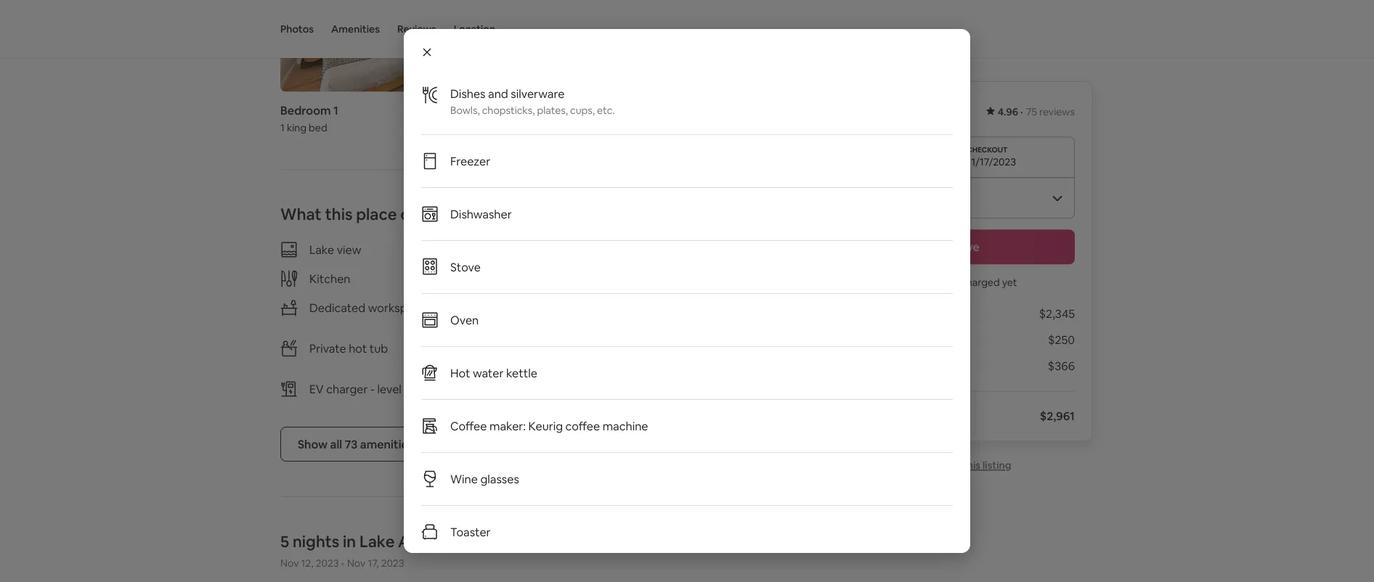 Task type: describe. For each thing, give the bounding box(es) containing it.
yet
[[1002, 276, 1017, 289]]

$366
[[1048, 359, 1075, 374]]

coffee
[[450, 419, 487, 434]]

–
[[604, 314, 609, 328]]

mountain
[[553, 242, 602, 257]]

2 2023 from the left
[[381, 557, 404, 570]]

keurig
[[529, 419, 563, 434]]

dishes
[[450, 86, 486, 101]]

stove
[[450, 260, 481, 275]]

freezer
[[450, 154, 490, 169]]

60"
[[553, 340, 571, 355]]

private hot tub
[[309, 341, 388, 356]]

tub
[[370, 341, 388, 356]]

show
[[298, 437, 328, 452]]

you won't be charged yet
[[899, 276, 1017, 289]]

bedroom 2 1 king bed
[[523, 104, 583, 134]]

offers
[[400, 204, 445, 225]]

$250
[[1048, 333, 1075, 348]]

lake inside '5 nights in lake arrowhead nov 12, 2023 - nov 17, 2023'
[[360, 531, 395, 552]]

private
[[309, 341, 346, 356]]

2 nov from the left
[[347, 557, 366, 570]]

reserve
[[936, 240, 980, 255]]

dishes and silverware bowls, chopsticks, plates, cups, etc.
[[450, 86, 615, 117]]

5 nights in lake arrowhead nov 12, 2023 - nov 17, 2023
[[280, 531, 482, 570]]

with
[[607, 340, 631, 355]]

1 2023 from the left
[[316, 557, 339, 570]]

2
[[577, 104, 583, 118]]

lake view
[[309, 242, 361, 257]]

plates,
[[537, 104, 568, 117]]

toaster
[[450, 525, 491, 540]]

11/17/2023
[[967, 156, 1016, 169]]

ev charger - level 2, tesla only
[[309, 382, 466, 397]]

75
[[1026, 105, 1037, 118]]

60" hdtv with apple tv, netflix
[[553, 340, 684, 369]]

king for bedroom 1
[[287, 121, 307, 134]]

all
[[330, 437, 342, 452]]

report this listing button
[[904, 459, 1012, 473]]

place
[[356, 204, 397, 225]]

12,
[[301, 557, 313, 570]]

nights
[[293, 531, 339, 552]]

hdtv
[[573, 340, 605, 355]]

glasses
[[480, 472, 519, 487]]

cups,
[[570, 104, 595, 117]]

what
[[280, 204, 322, 225]]

amenities
[[360, 437, 414, 452]]

arrowhead
[[398, 531, 482, 552]]

be
[[947, 276, 959, 289]]

4
[[612, 314, 619, 328]]

bed for 2
[[552, 121, 570, 134]]

tesla
[[416, 382, 441, 397]]

73
[[345, 437, 358, 452]]

listing
[[983, 459, 1012, 473]]

view for mountain view
[[605, 242, 630, 257]]

ev
[[309, 382, 324, 397]]

show all 73 amenities
[[298, 437, 414, 452]]

1 nov from the left
[[280, 557, 299, 570]]

11/17/2023 button
[[841, 137, 1075, 178]]

bowls,
[[450, 104, 480, 117]]

and
[[488, 86, 508, 101]]

workspace
[[368, 300, 427, 315]]

maker:
[[490, 419, 526, 434]]

kitchen
[[309, 271, 350, 286]]

you
[[899, 276, 916, 289]]

dedicated
[[309, 300, 366, 315]]

hot
[[450, 366, 470, 381]]

level
[[377, 382, 402, 397]]

charger
[[326, 382, 368, 397]]

2,
[[404, 382, 413, 397]]



Task type: vqa. For each thing, say whether or not it's contained in the screenshot.
king within Bedroom 1 1 king bed
yes



Task type: locate. For each thing, give the bounding box(es) containing it.
what this place offers dialog
[[404, 29, 970, 559]]

2023 right 12,
[[316, 557, 339, 570]]

lake up kitchen
[[309, 242, 334, 257]]

view right mountain
[[605, 242, 630, 257]]

in
[[343, 531, 356, 552]]

- down in
[[341, 557, 345, 570]]

hot water kettle
[[450, 366, 537, 381]]

1 for bedroom 1
[[280, 121, 285, 134]]

spaces
[[621, 314, 658, 328]]

0 vertical spatial -
[[370, 382, 375, 397]]

this left listing
[[963, 459, 981, 473]]

1 horizontal spatial nov
[[347, 557, 366, 570]]

bedroom for bedroom 1
[[280, 104, 331, 118]]

photos
[[280, 23, 314, 36]]

1 vertical spatial -
[[341, 557, 345, 570]]

amenities
[[331, 23, 380, 36]]

1 king from the left
[[287, 121, 307, 134]]

bed inside bedroom 1 1 king bed
[[309, 121, 327, 134]]

nov left 12,
[[280, 557, 299, 570]]

0 horizontal spatial -
[[341, 557, 345, 570]]

bedroom 1 1 king bed
[[280, 104, 338, 134]]

driveway
[[579, 299, 627, 314]]

king suite- bedroom #1 image
[[523, 0, 755, 92], [523, 0, 755, 92]]

17,
[[368, 557, 379, 570]]

dishwasher
[[450, 207, 512, 222]]

dedicated workspace
[[309, 300, 427, 315]]

netflix
[[553, 354, 588, 369]]

cleaning fee button
[[841, 333, 908, 348]]

0 vertical spatial this
[[325, 204, 353, 225]]

1 horizontal spatial 1
[[333, 104, 338, 118]]

king inside bedroom 2 1 king bed
[[530, 121, 550, 134]]

$2,345
[[1039, 307, 1075, 321]]

2 bedroom from the left
[[523, 104, 574, 118]]

report this listing
[[928, 459, 1012, 473]]

this for report
[[963, 459, 981, 473]]

king inside bedroom 1 1 king bed
[[287, 121, 307, 134]]

what this place offers
[[280, 204, 445, 225]]

0 vertical spatial lake
[[309, 242, 334, 257]]

king for bedroom 2
[[530, 121, 550, 134]]

1 vertical spatial this
[[963, 459, 981, 473]]

1 bed from the left
[[309, 121, 327, 134]]

etc.
[[597, 104, 615, 117]]

1 view from the left
[[337, 242, 361, 257]]

bedroom inside bedroom 1 1 king bed
[[280, 104, 331, 118]]

coffee
[[566, 419, 600, 434]]

2023 right 17,
[[381, 557, 404, 570]]

1 horizontal spatial lake
[[360, 531, 395, 552]]

0 horizontal spatial lake
[[309, 242, 334, 257]]

location button
[[454, 0, 496, 58]]

0 horizontal spatial view
[[337, 242, 361, 257]]

1 horizontal spatial -
[[370, 382, 375, 397]]

4.96
[[998, 105, 1018, 118]]

1 horizontal spatial king
[[530, 121, 550, 134]]

0 horizontal spatial bed
[[309, 121, 327, 134]]

free
[[553, 299, 576, 314]]

machine
[[603, 419, 648, 434]]

$2,961
[[1040, 409, 1075, 424]]

photos button
[[280, 0, 314, 58]]

1 inside bedroom 2 1 king bed
[[523, 121, 528, 134]]

bedroom
[[280, 104, 331, 118], [523, 104, 574, 118]]

this
[[325, 204, 353, 225], [963, 459, 981, 473]]

1 horizontal spatial bed
[[552, 121, 570, 134]]

parking
[[629, 299, 670, 314]]

water
[[473, 366, 504, 381]]

1 horizontal spatial 2023
[[381, 557, 404, 570]]

1 for bedroom 2
[[523, 121, 528, 134]]

1 horizontal spatial view
[[605, 242, 630, 257]]

2 view from the left
[[605, 242, 630, 257]]

wine glasses
[[450, 472, 519, 487]]

0 horizontal spatial bedroom
[[280, 104, 331, 118]]

view up kitchen
[[337, 242, 361, 257]]

this up the lake view
[[325, 204, 353, 225]]

0 horizontal spatial 1
[[280, 121, 285, 134]]

silverware
[[511, 86, 565, 101]]

report
[[928, 459, 961, 473]]

lake
[[309, 242, 334, 257], [360, 531, 395, 552]]

reviews
[[397, 23, 436, 36]]

cleaning fee
[[841, 333, 908, 348]]

location
[[454, 23, 496, 36]]

king
[[287, 121, 307, 134], [530, 121, 550, 134]]

bed inside bedroom 2 1 king bed
[[552, 121, 570, 134]]

0 horizontal spatial this
[[325, 204, 353, 225]]

premises
[[553, 314, 601, 328]]

bed for 1
[[309, 121, 327, 134]]

4.96 · 75 reviews
[[998, 105, 1075, 118]]

0 horizontal spatial king
[[287, 121, 307, 134]]

2 king from the left
[[530, 121, 550, 134]]

reviews
[[1039, 105, 1075, 118]]

tv,
[[668, 340, 684, 355]]

chopsticks,
[[482, 104, 535, 117]]

·
[[1021, 105, 1023, 118]]

oven
[[450, 313, 479, 328]]

kettle
[[506, 366, 537, 381]]

this for what
[[325, 204, 353, 225]]

2 horizontal spatial 1
[[523, 121, 528, 134]]

- inside '5 nights in lake arrowhead nov 12, 2023 - nov 17, 2023'
[[341, 557, 345, 570]]

0 horizontal spatial nov
[[280, 557, 299, 570]]

view for lake view
[[337, 242, 361, 257]]

- left level
[[370, 382, 375, 397]]

cleaning
[[841, 333, 888, 348]]

won't
[[918, 276, 944, 289]]

hot
[[349, 341, 367, 356]]

coffee maker: keurig coffee machine
[[450, 419, 648, 434]]

nov left 17,
[[347, 557, 366, 570]]

bedroom #2- king image
[[280, 0, 512, 92], [280, 0, 512, 92]]

1 vertical spatial lake
[[360, 531, 395, 552]]

0 horizontal spatial 2023
[[316, 557, 339, 570]]

charged
[[961, 276, 1000, 289]]

bedroom inside bedroom 2 1 king bed
[[523, 104, 574, 118]]

on
[[672, 299, 686, 314]]

bedroom for bedroom 2
[[523, 104, 574, 118]]

1 bedroom from the left
[[280, 104, 331, 118]]

1
[[333, 104, 338, 118], [280, 121, 285, 134], [523, 121, 528, 134]]

2023
[[316, 557, 339, 570], [381, 557, 404, 570]]

reserve button
[[841, 230, 1075, 265]]

view
[[337, 242, 361, 257], [605, 242, 630, 257]]

2 bed from the left
[[552, 121, 570, 134]]

show all 73 amenities button
[[280, 427, 431, 462]]

1 horizontal spatial this
[[963, 459, 981, 473]]

bed
[[309, 121, 327, 134], [552, 121, 570, 134]]

1 horizontal spatial bedroom
[[523, 104, 574, 118]]

wine
[[450, 472, 478, 487]]

fee
[[890, 333, 908, 348]]

lake up 17,
[[360, 531, 395, 552]]

5
[[280, 531, 289, 552]]



